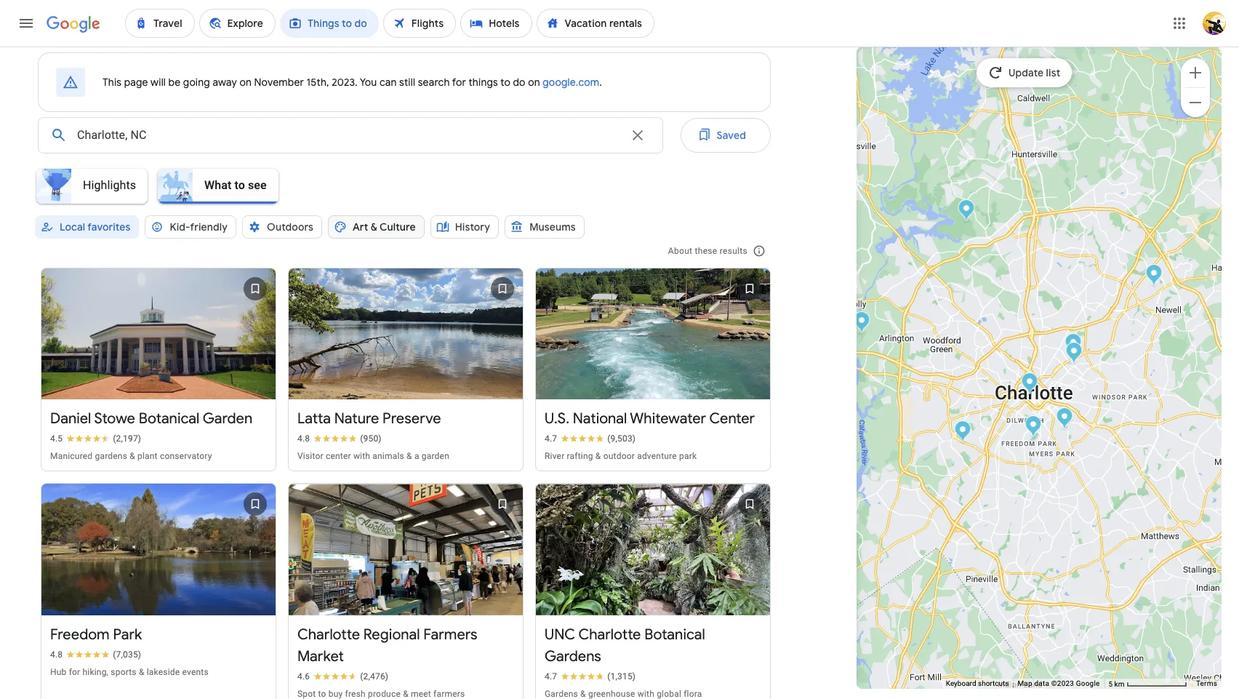 Task type: locate. For each thing, give the bounding box(es) containing it.
save u.s. national whitewater center to collection image
[[733, 271, 768, 306]]

4.8 up visitor
[[298, 434, 310, 444]]

map region
[[831, 0, 1240, 699]]

0 vertical spatial gardens
[[545, 647, 602, 666]]

botanical inside unc charlotte botanical gardens
[[645, 626, 706, 644]]

to
[[501, 76, 511, 89], [235, 178, 245, 192], [318, 689, 326, 699]]

favorites
[[88, 220, 131, 234]]

local favorites button
[[35, 210, 139, 244]]

zoom out map image
[[1187, 93, 1205, 111]]

botanical for stowe
[[139, 410, 200, 428]]

highlights
[[83, 178, 136, 192]]

0 vertical spatial botanical
[[139, 410, 200, 428]]

filters list containing local favorites
[[32, 210, 771, 259]]

animals
[[373, 451, 404, 462]]

1 horizontal spatial to
[[318, 689, 326, 699]]

history
[[455, 220, 490, 234]]

visitor
[[298, 451, 324, 462]]

km
[[1115, 680, 1125, 688]]

0 horizontal spatial with
[[354, 451, 370, 462]]

november
[[254, 76, 304, 89]]

culture
[[380, 220, 416, 234]]

what
[[205, 178, 232, 192]]

art
[[353, 220, 368, 234]]

about these results
[[669, 246, 748, 256]]

to left see
[[235, 178, 245, 192]]

bechtler museum of modern art image
[[1022, 372, 1039, 396]]

& left a in the left of the page
[[407, 451, 412, 462]]

map data ©2023 google
[[1018, 680, 1100, 688]]

botanical for charlotte
[[645, 626, 706, 644]]

& right 'art'
[[371, 220, 378, 234]]

gardens
[[545, 647, 602, 666], [545, 689, 578, 699]]

highlights link
[[32, 169, 154, 204]]

save latta nature preserve to collection image
[[485, 271, 520, 306]]

to left do
[[501, 76, 511, 89]]

filters list containing highlights
[[26, 164, 771, 223]]

on right do
[[528, 76, 540, 89]]

4.7
[[545, 434, 557, 444], [545, 671, 557, 682]]

to left buy
[[318, 689, 326, 699]]

plant
[[138, 451, 158, 462]]

1 vertical spatial 4.8
[[50, 650, 63, 660]]

going
[[183, 76, 210, 89]]

kid-friendly
[[170, 220, 228, 234]]

1 horizontal spatial on
[[528, 76, 540, 89]]

botanical up conservatory
[[139, 410, 200, 428]]

this page will be going away on november 15th, 2023. you can still search for things to do on google.com .
[[103, 76, 602, 89]]

4.7 for u.s. national whitewater center
[[545, 434, 557, 444]]

regional
[[364, 626, 420, 644]]

museums button
[[505, 210, 585, 244]]

1 4.7 from the top
[[545, 434, 557, 444]]

adventure
[[637, 451, 677, 462]]

google
[[1077, 680, 1100, 688]]

botanical up global
[[645, 626, 706, 644]]

list
[[35, 256, 777, 699]]

charlotte up (1,315)
[[579, 626, 641, 644]]

garden
[[203, 410, 253, 428]]

5 km button
[[1105, 679, 1192, 689]]

shortcuts
[[979, 680, 1009, 688]]

2 vertical spatial to
[[318, 689, 326, 699]]

see
[[248, 178, 267, 192]]

4.7 inside image
[[545, 434, 557, 444]]

these
[[695, 246, 718, 256]]

4.5 out of 5 stars from 2,197 reviews image
[[50, 433, 141, 445]]

for
[[452, 76, 466, 89], [69, 667, 80, 677]]

outdoors button
[[242, 210, 322, 244]]

0 horizontal spatial on
[[240, 76, 252, 89]]

the evening muse image
[[1066, 342, 1083, 366]]

what to see link
[[154, 169, 284, 204]]

(950)
[[360, 434, 382, 444]]

with
[[354, 451, 370, 462], [638, 689, 655, 699]]

0 horizontal spatial for
[[69, 667, 80, 677]]

unc charlotte botanical gardens image
[[1146, 264, 1163, 288]]

5
[[1109, 680, 1113, 688]]

art & culture button
[[328, 210, 425, 244]]

& right rafting
[[596, 451, 601, 462]]

stowe
[[94, 410, 135, 428]]

hub
[[50, 667, 67, 677]]

keyboard shortcuts button
[[946, 679, 1009, 689]]

list
[[1047, 66, 1061, 79]]

2 on from the left
[[528, 76, 540, 89]]

still
[[399, 76, 416, 89]]

0 vertical spatial for
[[452, 76, 466, 89]]

what to see
[[205, 178, 267, 192]]

save unc charlotte botanical gardens to collection image
[[733, 487, 768, 522]]

4.5
[[50, 434, 63, 444]]

charlotte regional farmers market image
[[955, 420, 972, 444]]

1 gardens from the top
[[545, 647, 602, 666]]

0 vertical spatial 4.7
[[545, 434, 557, 444]]

1 horizontal spatial botanical
[[645, 626, 706, 644]]

on right away at the top left of page
[[240, 76, 252, 89]]

gardens down unc
[[545, 647, 602, 666]]

1 charlotte from the left
[[298, 626, 360, 644]]

hiking,
[[83, 667, 109, 677]]

0 vertical spatial to
[[501, 76, 511, 89]]

charlotte up market
[[298, 626, 360, 644]]

4.7 inside image
[[545, 671, 557, 682]]

saved link
[[681, 118, 771, 153]]

1 vertical spatial botanical
[[645, 626, 706, 644]]

botanical
[[139, 410, 200, 428], [645, 626, 706, 644]]

filters list
[[26, 164, 771, 223], [32, 210, 771, 259]]

4.7 up river
[[545, 434, 557, 444]]

1 horizontal spatial charlotte
[[579, 626, 641, 644]]

spot
[[298, 689, 316, 699]]

4.7 out of 5 stars from 9,503 reviews image
[[545, 433, 636, 445]]

0 horizontal spatial 4.8
[[50, 650, 63, 660]]

4.7 out of 5 stars from 1,315 reviews image
[[545, 671, 636, 682]]

2 gardens from the top
[[545, 689, 578, 699]]

u.s.
[[545, 410, 570, 428]]

& right sports
[[139, 667, 144, 677]]

gardens inside unc charlotte botanical gardens
[[545, 647, 602, 666]]

park
[[113, 626, 142, 644]]

&
[[371, 220, 378, 234], [130, 451, 135, 462], [407, 451, 412, 462], [596, 451, 601, 462], [139, 667, 144, 677], [403, 689, 409, 699], [581, 689, 586, 699]]

on
[[240, 76, 252, 89], [528, 76, 540, 89]]

manicured gardens & plant conservatory
[[50, 451, 212, 462]]

2 4.7 from the top
[[545, 671, 557, 682]]

for left things
[[452, 76, 466, 89]]

to inside "link"
[[235, 178, 245, 192]]

1 horizontal spatial for
[[452, 76, 466, 89]]

can
[[380, 76, 397, 89]]

2 charlotte from the left
[[579, 626, 641, 644]]

0 vertical spatial 4.8
[[298, 434, 310, 444]]

what to see list item
[[154, 164, 284, 208]]

to for spot to buy fresh produce & meet farmers
[[318, 689, 326, 699]]

gardens down 4.7 out of 5 stars from 1,315 reviews image at the bottom
[[545, 689, 578, 699]]

freedom
[[50, 626, 110, 644]]

1 vertical spatial gardens
[[545, 689, 578, 699]]

hub for hiking, sports & lakeside events
[[50, 667, 209, 677]]

filters form
[[26, 112, 771, 259]]

gardens
[[95, 451, 127, 462]]

greenhouse
[[589, 689, 636, 699]]

you
[[360, 76, 377, 89]]

art & culture
[[353, 220, 416, 234]]

conservatory
[[160, 451, 212, 462]]

4.7 down unc
[[545, 671, 557, 682]]

filters list inside form
[[32, 210, 771, 259]]

1 vertical spatial 4.7
[[545, 671, 557, 682]]

local
[[60, 220, 85, 234]]

4.8 up hub
[[50, 650, 63, 660]]

0 horizontal spatial botanical
[[139, 410, 200, 428]]

& inside button
[[371, 220, 378, 234]]

with left global
[[638, 689, 655, 699]]

1 vertical spatial to
[[235, 178, 245, 192]]

©2023
[[1052, 680, 1075, 688]]

1 horizontal spatial with
[[638, 689, 655, 699]]

0 horizontal spatial charlotte
[[298, 626, 360, 644]]

u.s. national whitewater center
[[545, 410, 755, 428]]

things
[[469, 76, 498, 89]]

charlotte inside unc charlotte botanical gardens
[[579, 626, 641, 644]]

0 horizontal spatial to
[[235, 178, 245, 192]]

for right hub
[[69, 667, 80, 677]]

u.s. national whitewater center image
[[854, 311, 871, 335]]

unc charlotte botanical gardens
[[545, 626, 706, 666]]

latta nature preserve image
[[959, 199, 975, 223]]

with down (950)
[[354, 451, 370, 462]]

outdoors
[[267, 220, 314, 234]]

1 vertical spatial with
[[638, 689, 655, 699]]

1 horizontal spatial 4.8
[[298, 434, 310, 444]]

2 horizontal spatial to
[[501, 76, 511, 89]]

river rafting & outdoor adventure park
[[545, 451, 697, 462]]



Task type: describe. For each thing, give the bounding box(es) containing it.
4.8 for latta nature preserve
[[298, 434, 310, 444]]

& down 4.7 out of 5 stars from 1,315 reviews image at the bottom
[[581, 689, 586, 699]]

rafting
[[567, 451, 593, 462]]

market
[[298, 647, 344, 666]]

4.7 for unc charlotte botanical gardens
[[545, 671, 557, 682]]

outdoor
[[604, 451, 635, 462]]

search
[[418, 76, 450, 89]]

to for what to see
[[235, 178, 245, 192]]

produce
[[368, 689, 401, 699]]

whitewater
[[630, 410, 707, 428]]

kid-
[[170, 220, 190, 234]]

save freedom park charlotte, north carolina to collection image
[[238, 487, 273, 522]]

the mint museum image
[[1057, 407, 1074, 431]]

Search for destinations, sights and more text field
[[76, 118, 620, 153]]

about these results image
[[742, 234, 777, 268]]

gardens & greenhouse with global flora
[[545, 689, 702, 699]]

freedom park
[[50, 626, 142, 644]]

center
[[326, 451, 351, 462]]

history button
[[430, 210, 499, 244]]

sports
[[111, 667, 137, 677]]

main menu image
[[17, 15, 35, 32]]

garden
[[422, 451, 450, 462]]

river
[[545, 451, 565, 462]]

historic rosedale image
[[1066, 333, 1082, 357]]

meet
[[411, 689, 431, 699]]

keyboard
[[946, 680, 977, 688]]

manicured
[[50, 451, 93, 462]]

update
[[1009, 66, 1045, 79]]

1 on from the left
[[240, 76, 252, 89]]

farmers
[[424, 626, 478, 644]]

fresh
[[345, 689, 366, 699]]

daniel
[[50, 410, 91, 428]]

4.8 for freedom park
[[50, 650, 63, 660]]

google.com
[[543, 76, 600, 89]]

& left "plant"
[[130, 451, 135, 462]]

0 vertical spatial with
[[354, 451, 370, 462]]

latta
[[298, 410, 331, 428]]

nature
[[335, 410, 379, 428]]

daniel stowe botanical garden
[[50, 410, 253, 428]]

15th,
[[307, 76, 329, 89]]

save charlotte regional farmers market to collection image
[[485, 487, 520, 522]]

latta nature preserve
[[298, 410, 441, 428]]

museums
[[530, 220, 576, 234]]

about
[[669, 246, 693, 256]]

farmers
[[434, 689, 465, 699]]

lakeside
[[147, 667, 180, 677]]

data
[[1035, 680, 1050, 688]]

google.com link
[[543, 76, 600, 89]]

page
[[124, 76, 148, 89]]

.
[[600, 76, 602, 89]]

4.8 out of 5 stars from 950 reviews image
[[298, 433, 382, 445]]

terms link
[[1197, 680, 1218, 688]]

2023.
[[332, 76, 358, 89]]

results
[[720, 246, 748, 256]]

5 km
[[1109, 680, 1127, 688]]

terms
[[1197, 680, 1218, 688]]

will
[[151, 76, 166, 89]]

update list
[[1009, 66, 1061, 79]]

list containing daniel stowe botanical garden
[[35, 256, 777, 699]]

a
[[415, 451, 420, 462]]

spot to buy fresh produce & meet farmers
[[298, 689, 465, 699]]

& left "meet"
[[403, 689, 409, 699]]

(2,197)
[[113, 434, 141, 444]]

visitor center with animals & a garden
[[298, 451, 450, 462]]

this
[[103, 76, 122, 89]]

buy
[[329, 689, 343, 699]]

zoom in map image
[[1187, 64, 1205, 81]]

be
[[168, 76, 181, 89]]

do
[[513, 76, 526, 89]]

save daniel stowe botanical garden to collection image
[[238, 271, 273, 306]]

local favorites
[[60, 220, 131, 234]]

1 vertical spatial for
[[69, 667, 80, 677]]

unc
[[545, 626, 576, 644]]

4.6 out of 5 stars from 2,476 reviews image
[[298, 671, 389, 682]]

charlotte inside charlotte regional farmers market
[[298, 626, 360, 644]]

clear image
[[629, 127, 646, 144]]

saved
[[717, 129, 747, 142]]

charlotte regional farmers market
[[298, 626, 478, 666]]

freedom park image
[[1026, 415, 1042, 439]]

preserve
[[383, 410, 441, 428]]

keyboard shortcuts
[[946, 680, 1009, 688]]

(2,476)
[[360, 671, 389, 682]]

national
[[573, 410, 627, 428]]

park
[[680, 451, 697, 462]]

global
[[657, 689, 682, 699]]

4.8 out of 5 stars from 7,035 reviews image
[[50, 649, 141, 661]]

(7,035)
[[113, 650, 141, 660]]

4.6
[[298, 671, 310, 682]]



Task type: vqa. For each thing, say whether or not it's contained in the screenshot.


